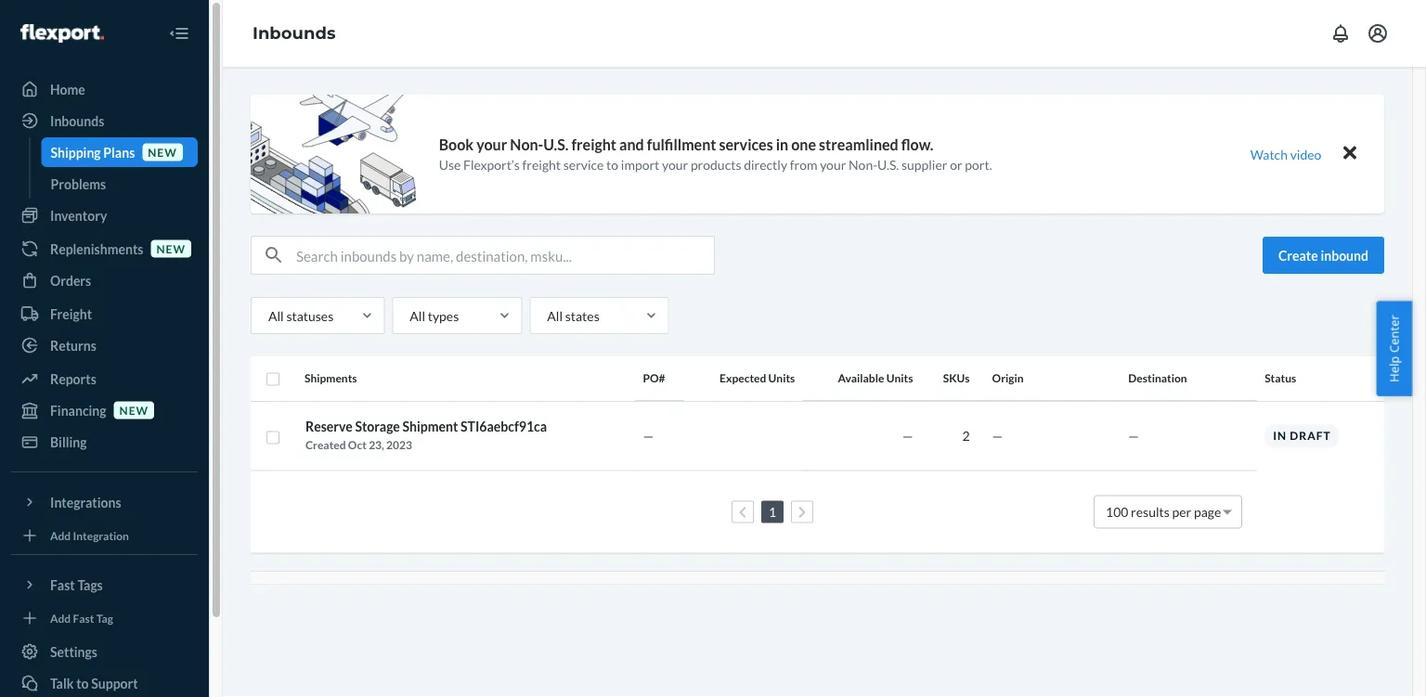 Task type: locate. For each thing, give the bounding box(es) containing it.
100 results per page
[[1106, 504, 1222, 520]]

service
[[564, 157, 604, 173]]

1 vertical spatial non-
[[849, 157, 878, 173]]

1 vertical spatial to
[[76, 676, 89, 692]]

1 horizontal spatial inbounds link
[[253, 23, 336, 43]]

1 units from the left
[[769, 372, 795, 385]]

0 horizontal spatial inbounds
[[50, 113, 104, 129]]

new for replenishments
[[156, 242, 186, 255]]

all states
[[547, 308, 600, 324]]

to right 'talk'
[[76, 676, 89, 692]]

0 vertical spatial freight
[[572, 136, 617, 154]]

all for all states
[[547, 308, 563, 324]]

2 horizontal spatial your
[[820, 157, 847, 173]]

0 horizontal spatial u.s.
[[544, 136, 569, 154]]

fulfillment
[[647, 136, 717, 154]]

1 add from the top
[[50, 529, 71, 542]]

close navigation image
[[168, 22, 190, 45]]

freight up service on the left
[[572, 136, 617, 154]]

add for add fast tag
[[50, 612, 71, 625]]

your right from
[[820, 157, 847, 173]]

fast tags button
[[11, 570, 198, 600]]

reserve
[[306, 419, 353, 435]]

flexport logo image
[[20, 24, 104, 43]]

available units
[[838, 372, 913, 385]]

units for expected units
[[769, 372, 795, 385]]

shipping
[[51, 144, 101, 160]]

non- up flexport's
[[510, 136, 544, 154]]

0 vertical spatial to
[[607, 157, 619, 173]]

watch video button
[[1238, 141, 1335, 168]]

add left integration
[[50, 529, 71, 542]]

0 horizontal spatial inbounds link
[[11, 106, 198, 136]]

inbounds
[[253, 23, 336, 43], [50, 113, 104, 129]]

1 horizontal spatial freight
[[572, 136, 617, 154]]

all for all statuses
[[268, 308, 284, 324]]

open notifications image
[[1330, 22, 1353, 45]]

billing
[[50, 434, 87, 450]]

—
[[643, 428, 654, 444], [903, 428, 913, 444], [993, 428, 1003, 444], [1129, 428, 1140, 444]]

new down reports 'link'
[[119, 404, 149, 417]]

flow.
[[902, 136, 934, 154]]

u.s. down streamlined
[[878, 157, 899, 173]]

draft
[[1291, 429, 1332, 443]]

1 horizontal spatial u.s.
[[878, 157, 899, 173]]

freight
[[50, 306, 92, 322]]

to left import
[[607, 157, 619, 173]]

your
[[477, 136, 507, 154], [662, 157, 689, 173], [820, 157, 847, 173]]

2 vertical spatial new
[[119, 404, 149, 417]]

— down po#
[[643, 428, 654, 444]]

talk
[[50, 676, 74, 692]]

fast
[[50, 577, 75, 593], [73, 612, 94, 625]]

1 vertical spatial freight
[[523, 157, 561, 173]]

financing
[[50, 403, 106, 418]]

2 horizontal spatial all
[[547, 308, 563, 324]]

to inside the book your non-u.s. freight and fulfillment services in one streamlined flow. use flexport's freight service to import your products directly from your non-u.s. supplier or port.
[[607, 157, 619, 173]]

book your non-u.s. freight and fulfillment services in one streamlined flow. use flexport's freight service to import your products directly from your non-u.s. supplier or port.
[[439, 136, 993, 173]]

your up flexport's
[[477, 136, 507, 154]]

add integration
[[50, 529, 129, 542]]

0 vertical spatial u.s.
[[544, 136, 569, 154]]

— right 2
[[993, 428, 1003, 444]]

add fast tag link
[[11, 608, 198, 630]]

0 horizontal spatial all
[[268, 308, 284, 324]]

1 horizontal spatial units
[[887, 372, 913, 385]]

your down fulfillment
[[662, 157, 689, 173]]

1 horizontal spatial inbounds
[[253, 23, 336, 43]]

1 vertical spatial new
[[156, 242, 186, 255]]

replenishments
[[50, 241, 143, 257]]

billing link
[[11, 427, 198, 457]]

2 add from the top
[[50, 612, 71, 625]]

types
[[428, 308, 459, 324]]

created
[[306, 438, 346, 452]]

0 vertical spatial non-
[[510, 136, 544, 154]]

inventory link
[[11, 201, 198, 230]]

inbounds link
[[253, 23, 336, 43], [11, 106, 198, 136]]

0 horizontal spatial units
[[769, 372, 795, 385]]

book
[[439, 136, 474, 154]]

freight
[[572, 136, 617, 154], [523, 157, 561, 173]]

talk to support button
[[11, 669, 198, 698]]

help center
[[1386, 315, 1403, 383]]

streamlined
[[819, 136, 899, 154]]

0 horizontal spatial to
[[76, 676, 89, 692]]

2 units from the left
[[887, 372, 913, 385]]

0 vertical spatial inbounds
[[253, 23, 336, 43]]

non- down streamlined
[[849, 157, 878, 173]]

freight left service on the left
[[523, 157, 561, 173]]

new
[[148, 145, 177, 159], [156, 242, 186, 255], [119, 404, 149, 417]]

0 vertical spatial fast
[[50, 577, 75, 593]]

units right available
[[887, 372, 913, 385]]

all statuses
[[268, 308, 334, 324]]

shipments
[[305, 372, 357, 385]]

0 vertical spatial inbounds link
[[253, 23, 336, 43]]

all
[[268, 308, 284, 324], [410, 308, 425, 324], [547, 308, 563, 324]]

u.s. up service on the left
[[544, 136, 569, 154]]

home link
[[11, 74, 198, 104]]

0 horizontal spatial non-
[[510, 136, 544, 154]]

3 all from the left
[[547, 308, 563, 324]]

1 vertical spatial add
[[50, 612, 71, 625]]

fast left tags
[[50, 577, 75, 593]]

all left the statuses
[[268, 308, 284, 324]]

u.s.
[[544, 136, 569, 154], [878, 157, 899, 173]]

2 all from the left
[[410, 308, 425, 324]]

all for all types
[[410, 308, 425, 324]]

close image
[[1344, 142, 1357, 164]]

to
[[607, 157, 619, 173], [76, 676, 89, 692]]

1 horizontal spatial to
[[607, 157, 619, 173]]

all left "states"
[[547, 308, 563, 324]]

100 results per page option
[[1106, 504, 1222, 520]]

expected units
[[720, 372, 795, 385]]

new for financing
[[119, 404, 149, 417]]

reserve storage shipment sti6aebcf91ca created oct 23, 2023
[[306, 419, 547, 452]]

states
[[565, 308, 600, 324]]

add up settings
[[50, 612, 71, 625]]

inbound
[[1321, 248, 1369, 263]]

— down destination on the right bottom of page
[[1129, 428, 1140, 444]]

flexport's
[[464, 157, 520, 173]]

1 all from the left
[[268, 308, 284, 324]]

from
[[790, 157, 818, 173]]

0 vertical spatial new
[[148, 145, 177, 159]]

new up 'orders' link
[[156, 242, 186, 255]]

watch
[[1251, 146, 1288, 162]]

video
[[1291, 146, 1322, 162]]

expected
[[720, 372, 767, 385]]

non-
[[510, 136, 544, 154], [849, 157, 878, 173]]

all left types
[[410, 308, 425, 324]]

returns
[[50, 338, 96, 353]]

0 horizontal spatial freight
[[523, 157, 561, 173]]

shipment
[[403, 419, 458, 435]]

units right expected
[[769, 372, 795, 385]]

add
[[50, 529, 71, 542], [50, 612, 71, 625]]

1 horizontal spatial all
[[410, 308, 425, 324]]

orders link
[[11, 266, 198, 295]]

port.
[[965, 157, 993, 173]]

1 vertical spatial inbounds link
[[11, 106, 198, 136]]

1 vertical spatial inbounds
[[50, 113, 104, 129]]

0 vertical spatial add
[[50, 529, 71, 542]]

fast left 'tag'
[[73, 612, 94, 625]]

in
[[776, 136, 789, 154]]

sti6aebcf91ca
[[461, 419, 547, 435]]

new right plans
[[148, 145, 177, 159]]

— left 2
[[903, 428, 913, 444]]



Task type: describe. For each thing, give the bounding box(es) containing it.
problems link
[[41, 169, 198, 199]]

create inbound button
[[1263, 237, 1385, 274]]

destination
[[1129, 372, 1188, 385]]

chevron left image
[[739, 506, 747, 519]]

units for available units
[[887, 372, 913, 385]]

create
[[1279, 248, 1319, 263]]

origin
[[993, 372, 1024, 385]]

oct
[[348, 438, 367, 452]]

home
[[50, 81, 85, 97]]

problems
[[51, 176, 106, 192]]

23,
[[369, 438, 384, 452]]

available
[[838, 372, 885, 385]]

orders
[[50, 273, 91, 288]]

chevron right image
[[799, 506, 807, 519]]

1
[[769, 504, 777, 520]]

products
[[691, 157, 742, 173]]

100
[[1106, 504, 1129, 520]]

use
[[439, 157, 461, 173]]

directly
[[744, 157, 788, 173]]

open account menu image
[[1367, 22, 1390, 45]]

storage
[[355, 419, 400, 435]]

2 — from the left
[[903, 428, 913, 444]]

1 vertical spatial u.s.
[[878, 157, 899, 173]]

tag
[[96, 612, 113, 625]]

and
[[620, 136, 644, 154]]

1 — from the left
[[643, 428, 654, 444]]

reports link
[[11, 364, 198, 394]]

returns link
[[11, 331, 198, 360]]

square image
[[266, 372, 281, 387]]

or
[[950, 157, 963, 173]]

0 horizontal spatial your
[[477, 136, 507, 154]]

po#
[[643, 372, 666, 385]]

settings link
[[11, 637, 198, 667]]

2
[[963, 428, 970, 444]]

create inbound
[[1279, 248, 1369, 263]]

status
[[1265, 372, 1297, 385]]

results
[[1132, 504, 1170, 520]]

1 horizontal spatial non-
[[849, 157, 878, 173]]

to inside button
[[76, 676, 89, 692]]

support
[[91, 676, 138, 692]]

skus
[[944, 372, 970, 385]]

freight link
[[11, 299, 198, 329]]

4 — from the left
[[1129, 428, 1140, 444]]

settings
[[50, 644, 97, 660]]

services
[[719, 136, 773, 154]]

in
[[1274, 429, 1287, 443]]

add integration link
[[11, 525, 198, 547]]

Search inbounds by name, destination, msku... text field
[[296, 237, 714, 274]]

square image
[[266, 431, 281, 445]]

add for add integration
[[50, 529, 71, 542]]

help
[[1386, 356, 1403, 383]]

help center button
[[1377, 301, 1413, 396]]

inventory
[[50, 208, 107, 223]]

2023
[[386, 438, 412, 452]]

3 — from the left
[[993, 428, 1003, 444]]

1 horizontal spatial your
[[662, 157, 689, 173]]

in draft
[[1274, 429, 1332, 443]]

new for shipping plans
[[148, 145, 177, 159]]

one
[[792, 136, 817, 154]]

statuses
[[286, 308, 334, 324]]

1 vertical spatial fast
[[73, 612, 94, 625]]

all types
[[410, 308, 459, 324]]

watch video
[[1251, 146, 1322, 162]]

reports
[[50, 371, 96, 387]]

talk to support
[[50, 676, 138, 692]]

supplier
[[902, 157, 948, 173]]

fast inside dropdown button
[[50, 577, 75, 593]]

plans
[[103, 144, 135, 160]]

integration
[[73, 529, 129, 542]]

integrations button
[[11, 488, 198, 517]]

fast tags
[[50, 577, 103, 593]]

tags
[[77, 577, 103, 593]]

center
[[1386, 315, 1403, 353]]

add fast tag
[[50, 612, 113, 625]]

import
[[621, 157, 660, 173]]

integrations
[[50, 495, 121, 510]]

per
[[1173, 504, 1192, 520]]

1 link
[[765, 504, 780, 520]]



Task type: vqa. For each thing, say whether or not it's contained in the screenshot.
PO#
yes



